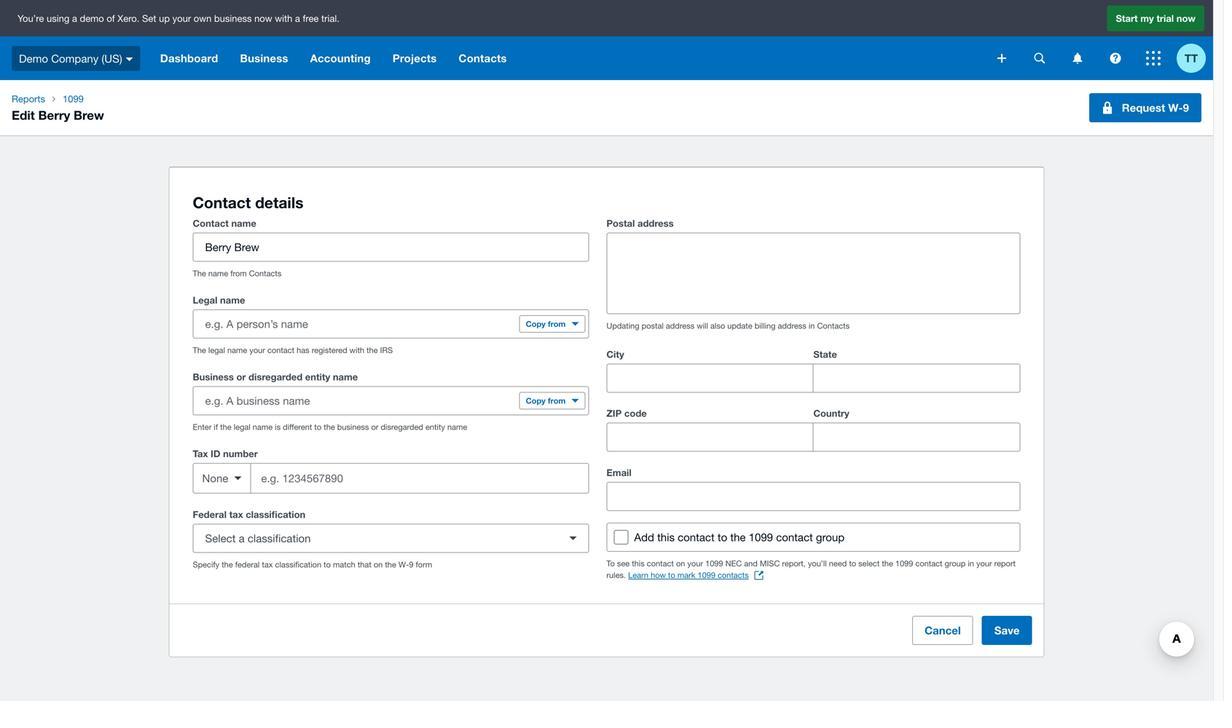 Task type: describe. For each thing, give the bounding box(es) containing it.
tax id number
[[193, 449, 258, 460]]

group containing city
[[607, 346, 1020, 393]]

0 horizontal spatial 9
[[409, 560, 414, 570]]

updating postal address will also update billing address in contacts
[[607, 321, 850, 331]]

from for business or disregarded entity name
[[548, 396, 566, 406]]

copy from for business or disregarded entity name
[[526, 396, 566, 406]]

zip
[[607, 408, 622, 419]]

updating
[[607, 321, 640, 331]]

1 now from the left
[[254, 13, 272, 24]]

classification for select a classification
[[248, 532, 311, 545]]

registered
[[312, 346, 347, 355]]

tt
[[1185, 52, 1198, 65]]

1099 link
[[57, 92, 116, 106]]

code
[[625, 408, 647, 419]]

name up tax id number field
[[447, 423, 467, 432]]

different
[[283, 423, 312, 432]]

misc
[[760, 559, 780, 569]]

billing
[[755, 321, 776, 331]]

id
[[211, 449, 220, 460]]

0 horizontal spatial legal
[[208, 346, 225, 355]]

federal
[[235, 560, 260, 570]]

to left match
[[324, 560, 331, 570]]

0 vertical spatial this
[[657, 531, 675, 544]]

in inside the to see this contact on your 1099 nec and misc report, you'll need to select the 1099 contact group in your report rules.
[[968, 559, 974, 569]]

name up business or disregarded entity name field
[[333, 372, 358, 383]]

mark
[[678, 571, 696, 580]]

(us)
[[102, 52, 122, 65]]

rules.
[[607, 571, 626, 580]]

edit
[[12, 108, 35, 122]]

add this contact to the 1099 contact group
[[634, 531, 845, 544]]

1 vertical spatial disregarded
[[381, 423, 423, 432]]

contact up how
[[647, 559, 674, 569]]

xero.
[[118, 13, 139, 24]]

has
[[297, 346, 309, 355]]

0 horizontal spatial entity
[[305, 372, 330, 383]]

your left the report
[[977, 559, 992, 569]]

address left will
[[666, 321, 695, 331]]

copy from button for legal name
[[519, 316, 585, 333]]

copy from for legal name
[[526, 320, 566, 329]]

the left irs
[[367, 346, 378, 355]]

a inside "popup button"
[[239, 532, 245, 545]]

dashboard
[[160, 52, 218, 65]]

to
[[607, 559, 615, 569]]

update
[[727, 321, 753, 331]]

none
[[202, 472, 228, 485]]

that
[[358, 560, 372, 570]]

start
[[1116, 13, 1138, 24]]

accounting button
[[299, 36, 382, 80]]

report,
[[782, 559, 806, 569]]

the left the federal
[[222, 560, 233, 570]]

0 horizontal spatial disregarded
[[249, 372, 303, 383]]

form
[[416, 560, 432, 570]]

request w-9
[[1122, 101, 1189, 114]]

add
[[634, 531, 654, 544]]

tt button
[[1177, 36, 1213, 80]]

brew
[[74, 108, 104, 122]]

save
[[995, 625, 1020, 638]]

0 horizontal spatial tax
[[229, 509, 243, 521]]

postal
[[607, 218, 635, 229]]

specify the federal tax classification to match that on the w-9 form
[[193, 560, 432, 570]]

using
[[47, 13, 69, 24]]

is
[[275, 423, 281, 432]]

business inside banner
[[214, 13, 252, 24]]

details
[[255, 193, 304, 212]]

projects button
[[382, 36, 448, 80]]

from for legal name
[[548, 320, 566, 329]]

none button
[[193, 464, 251, 493]]

federal
[[193, 509, 227, 521]]

1 vertical spatial entity
[[426, 423, 445, 432]]

zip code
[[607, 408, 647, 419]]

accounting
[[310, 52, 371, 65]]

up
[[159, 13, 170, 24]]

learn how to mark 1099 contacts
[[628, 571, 749, 580]]

of
[[107, 13, 115, 24]]

you'll
[[808, 559, 827, 569]]

learn how to mark 1099 contacts link
[[628, 571, 763, 580]]

select
[[859, 559, 880, 569]]

tax
[[193, 449, 208, 460]]

set
[[142, 13, 156, 24]]

the right that
[[385, 560, 396, 570]]

name down the name from contacts
[[220, 295, 245, 306]]

the up nec
[[731, 531, 746, 544]]

this inside the to see this contact on your 1099 nec and misc report, you'll need to select the 1099 contact group in your report rules.
[[632, 559, 645, 569]]

learn
[[628, 571, 649, 580]]

also
[[711, 321, 725, 331]]

start my trial now
[[1116, 13, 1196, 24]]

trial.
[[321, 13, 339, 24]]

legal name
[[193, 295, 245, 306]]

1099 up edit berry brew
[[63, 93, 84, 105]]

Email field
[[607, 483, 1020, 511]]

berry
[[38, 108, 70, 122]]

business for business
[[240, 52, 288, 65]]

enter
[[193, 423, 212, 432]]

demo
[[19, 52, 48, 65]]

1099 right select
[[896, 559, 913, 569]]

contact up learn how to mark 1099 contacts link
[[678, 531, 715, 544]]

ZIP code field
[[607, 424, 813, 451]]

Tax ID number field
[[260, 465, 588, 493]]

City field
[[607, 365, 813, 392]]

business button
[[229, 36, 299, 80]]

copy for legal name
[[526, 320, 546, 329]]

demo
[[80, 13, 104, 24]]

reports link
[[6, 92, 51, 106]]

need
[[829, 559, 847, 569]]

Contact name field
[[193, 234, 588, 261]]

edit berry brew
[[12, 108, 104, 122]]

to see this contact on your 1099 nec and misc report, you'll need to select the 1099 contact group in your report rules.
[[607, 559, 1016, 580]]

the for legal name
[[193, 346, 206, 355]]

report
[[995, 559, 1016, 569]]

the for contact name
[[193, 269, 206, 278]]

to up nec
[[718, 531, 727, 544]]

cancel
[[925, 625, 961, 638]]

0 horizontal spatial group
[[816, 531, 845, 544]]

dashboard link
[[149, 36, 229, 80]]

enter if the legal name is different to the business or disregarded entity name
[[193, 423, 467, 432]]

State field
[[814, 365, 1020, 392]]

free
[[303, 13, 319, 24]]

own
[[194, 13, 212, 24]]

my
[[1141, 13, 1154, 24]]



Task type: vqa. For each thing, say whether or not it's contained in the screenshot.
"Area" field
no



Task type: locate. For each thing, give the bounding box(es) containing it.
see
[[617, 559, 630, 569]]

to inside the to see this contact on your 1099 nec and misc report, you'll need to select the 1099 contact group in your report rules.
[[849, 559, 856, 569]]

name
[[231, 218, 256, 229], [208, 269, 228, 278], [220, 295, 245, 306], [227, 346, 247, 355], [333, 372, 358, 383], [253, 423, 273, 432], [447, 423, 467, 432]]

business
[[240, 52, 288, 65], [193, 372, 234, 383]]

to right how
[[668, 571, 675, 580]]

copy
[[526, 320, 546, 329], [526, 396, 546, 406]]

1 horizontal spatial tax
[[262, 560, 273, 570]]

0 vertical spatial contacts
[[459, 52, 507, 65]]

contact for contact details
[[193, 193, 251, 212]]

svg image down start
[[1110, 53, 1121, 64]]

classification left match
[[275, 560, 321, 570]]

2 copy from from the top
[[526, 396, 566, 406]]

legal
[[193, 295, 217, 306]]

on right that
[[374, 560, 383, 570]]

copy from button
[[519, 316, 585, 333], [519, 392, 585, 410]]

group containing zip code
[[607, 405, 1020, 452]]

match
[[333, 560, 355, 570]]

0 horizontal spatial on
[[374, 560, 383, 570]]

contacts inside popup button
[[459, 52, 507, 65]]

this
[[657, 531, 675, 544], [632, 559, 645, 569]]

address right "billing"
[[778, 321, 807, 331]]

1 horizontal spatial this
[[657, 531, 675, 544]]

demo company (us)
[[19, 52, 122, 65]]

1099 left nec
[[706, 559, 723, 569]]

2 contact from the top
[[193, 218, 229, 229]]

1 horizontal spatial entity
[[426, 423, 445, 432]]

2 horizontal spatial a
[[295, 13, 300, 24]]

2 the from the top
[[193, 346, 206, 355]]

a right using
[[72, 13, 77, 24]]

the inside the to see this contact on your 1099 nec and misc report, you'll need to select the 1099 contact group in your report rules.
[[882, 559, 893, 569]]

0 vertical spatial in
[[809, 321, 815, 331]]

svg image
[[1110, 53, 1121, 64], [126, 57, 133, 61]]

legal down legal name at the top left of the page
[[208, 346, 225, 355]]

1 vertical spatial tax
[[262, 560, 273, 570]]

address
[[638, 218, 674, 229], [666, 321, 695, 331], [778, 321, 807, 331]]

in left the report
[[968, 559, 974, 569]]

country
[[814, 408, 850, 419]]

copy from button for business or disregarded entity name
[[519, 392, 585, 410]]

tax right federal
[[229, 509, 243, 521]]

contacts down contact name
[[249, 269, 282, 278]]

postal
[[642, 321, 664, 331]]

the name from contacts
[[193, 269, 282, 278]]

1 vertical spatial copy
[[526, 396, 546, 406]]

name up legal name at the top left of the page
[[208, 269, 228, 278]]

Legal name field
[[193, 310, 513, 338]]

federal tax classification
[[193, 509, 306, 521]]

1 vertical spatial copy from button
[[519, 392, 585, 410]]

or down the legal name your contact has registered with the irs
[[236, 372, 246, 383]]

this up learn at right
[[632, 559, 645, 569]]

copy from button left updating
[[519, 316, 585, 333]]

svg image inside demo company (us) "popup button"
[[126, 57, 133, 61]]

1 vertical spatial classification
[[248, 532, 311, 545]]

group
[[607, 346, 1020, 393], [607, 405, 1020, 452]]

copy from button left zip
[[519, 392, 585, 410]]

1 horizontal spatial disregarded
[[381, 423, 423, 432]]

2 vertical spatial classification
[[275, 560, 321, 570]]

legal
[[208, 346, 225, 355], [234, 423, 251, 432]]

1 vertical spatial contact
[[193, 218, 229, 229]]

specify
[[193, 560, 219, 570]]

group up the country
[[607, 346, 1020, 393]]

w-
[[1169, 101, 1183, 114], [399, 560, 409, 570]]

1 contact from the top
[[193, 193, 251, 212]]

demo company (us) button
[[0, 36, 149, 80]]

in up state
[[809, 321, 815, 331]]

contact up report,
[[776, 531, 813, 544]]

0 vertical spatial group
[[607, 346, 1020, 393]]

1 group from the top
[[607, 346, 1020, 393]]

the right select
[[882, 559, 893, 569]]

1 vertical spatial this
[[632, 559, 645, 569]]

and
[[744, 559, 758, 569]]

1 horizontal spatial in
[[968, 559, 974, 569]]

contacts up state
[[817, 321, 850, 331]]

classification for federal tax classification
[[246, 509, 306, 521]]

contacts right "projects" popup button
[[459, 52, 507, 65]]

1 horizontal spatial business
[[240, 52, 288, 65]]

entity down registered
[[305, 372, 330, 383]]

1 horizontal spatial with
[[350, 346, 364, 355]]

0 vertical spatial entity
[[305, 372, 330, 383]]

with inside banner
[[275, 13, 292, 24]]

1 vertical spatial with
[[350, 346, 364, 355]]

w- inside button
[[1169, 101, 1183, 114]]

w- left form
[[399, 560, 409, 570]]

1 horizontal spatial contacts
[[459, 52, 507, 65]]

classification up select a classification
[[246, 509, 306, 521]]

to right need
[[849, 559, 856, 569]]

1 vertical spatial contacts
[[249, 269, 282, 278]]

you're using a demo of xero. set up your own business now with a free trial.
[[17, 13, 339, 24]]

0 vertical spatial business
[[214, 13, 252, 24]]

1099 up the misc
[[749, 531, 773, 544]]

banner
[[0, 0, 1213, 80]]

the right different
[[324, 423, 335, 432]]

business or disregarded entity name
[[193, 372, 358, 383]]

your inside banner
[[172, 13, 191, 24]]

entity up tax id number field
[[426, 423, 445, 432]]

0 horizontal spatial w-
[[399, 560, 409, 570]]

0 horizontal spatial this
[[632, 559, 645, 569]]

0 horizontal spatial contacts
[[249, 269, 282, 278]]

reports
[[12, 93, 45, 105]]

name down 'contact details'
[[231, 218, 256, 229]]

Country field
[[814, 424, 1020, 451]]

classification down federal tax classification
[[248, 532, 311, 545]]

0 vertical spatial with
[[275, 13, 292, 24]]

9 left form
[[409, 560, 414, 570]]

0 vertical spatial copy from button
[[519, 316, 585, 333]]

None field
[[607, 233, 1020, 314]]

svg image
[[1146, 51, 1161, 66], [1035, 53, 1045, 64], [1073, 53, 1083, 64], [998, 54, 1006, 63]]

0 vertical spatial the
[[193, 269, 206, 278]]

1 vertical spatial w-
[[399, 560, 409, 570]]

now up business dropdown button
[[254, 13, 272, 24]]

how
[[651, 571, 666, 580]]

9 right request
[[1183, 101, 1189, 114]]

the down legal at the top left
[[193, 346, 206, 355]]

2 vertical spatial from
[[548, 396, 566, 406]]

business for business or disregarded entity name
[[193, 372, 234, 383]]

select a classification button
[[193, 524, 589, 554]]

or down business or disregarded entity name field
[[371, 423, 379, 432]]

1 horizontal spatial business
[[337, 423, 369, 432]]

trial
[[1157, 13, 1174, 24]]

select a classification
[[205, 532, 311, 545]]

this right the "add"
[[657, 531, 675, 544]]

0 vertical spatial tax
[[229, 509, 243, 521]]

1 the from the top
[[193, 269, 206, 278]]

postal address
[[607, 218, 674, 229]]

svg image right (us)
[[126, 57, 133, 61]]

group up email field
[[607, 405, 1020, 452]]

1 horizontal spatial or
[[371, 423, 379, 432]]

1 horizontal spatial group
[[945, 559, 966, 569]]

0 vertical spatial classification
[[246, 509, 306, 521]]

projects
[[393, 52, 437, 65]]

0 horizontal spatial business
[[193, 372, 234, 383]]

1 vertical spatial in
[[968, 559, 974, 569]]

0 vertical spatial contact
[[193, 193, 251, 212]]

0 vertical spatial disregarded
[[249, 372, 303, 383]]

company
[[51, 52, 99, 65]]

2 copy from the top
[[526, 396, 546, 406]]

will
[[697, 321, 708, 331]]

contact up contact name
[[193, 193, 251, 212]]

0 vertical spatial group
[[816, 531, 845, 544]]

a left free
[[295, 13, 300, 24]]

if
[[214, 423, 218, 432]]

1 vertical spatial or
[[371, 423, 379, 432]]

0 vertical spatial copy
[[526, 320, 546, 329]]

2 now from the left
[[1177, 13, 1196, 24]]

1 vertical spatial legal
[[234, 423, 251, 432]]

1 horizontal spatial on
[[676, 559, 685, 569]]

a right select
[[239, 532, 245, 545]]

business down business or disregarded entity name field
[[337, 423, 369, 432]]

legal right if
[[234, 423, 251, 432]]

tax
[[229, 509, 243, 521], [262, 560, 273, 570]]

2 vertical spatial contacts
[[817, 321, 850, 331]]

the legal name your contact has registered with the irs
[[193, 346, 393, 355]]

business inside dropdown button
[[240, 52, 288, 65]]

1 horizontal spatial 9
[[1183, 101, 1189, 114]]

to
[[314, 423, 322, 432], [718, 531, 727, 544], [849, 559, 856, 569], [324, 560, 331, 570], [668, 571, 675, 580]]

0 horizontal spatial business
[[214, 13, 252, 24]]

save button
[[982, 617, 1032, 646]]

copy for business or disregarded entity name
[[526, 396, 546, 406]]

0 vertical spatial legal
[[208, 346, 225, 355]]

1 horizontal spatial legal
[[234, 423, 251, 432]]

contact details
[[193, 193, 304, 212]]

contact right select
[[916, 559, 943, 569]]

0 vertical spatial 9
[[1183, 101, 1189, 114]]

0 vertical spatial w-
[[1169, 101, 1183, 114]]

on up mark at right bottom
[[676, 559, 685, 569]]

0 vertical spatial from
[[230, 269, 247, 278]]

1099
[[63, 93, 84, 105], [749, 531, 773, 544], [706, 559, 723, 569], [896, 559, 913, 569], [698, 571, 716, 580]]

state
[[814, 349, 837, 360]]

request w-9 button
[[1089, 93, 1202, 122]]

contact for contact name
[[193, 218, 229, 229]]

1 copy from button from the top
[[519, 316, 585, 333]]

9 inside button
[[1183, 101, 1189, 114]]

number
[[223, 449, 258, 460]]

contacts
[[459, 52, 507, 65], [249, 269, 282, 278], [817, 321, 850, 331]]

contacts button
[[448, 36, 518, 80]]

with left free
[[275, 13, 292, 24]]

on
[[676, 559, 685, 569], [374, 560, 383, 570]]

1 vertical spatial from
[[548, 320, 566, 329]]

1 vertical spatial group
[[945, 559, 966, 569]]

cancel button
[[912, 617, 973, 646]]

1 vertical spatial the
[[193, 346, 206, 355]]

a
[[72, 13, 77, 24], [295, 13, 300, 24], [239, 532, 245, 545]]

1 vertical spatial copy from
[[526, 396, 566, 406]]

request
[[1122, 101, 1165, 114]]

disregarded down the legal name your contact has registered with the irs
[[249, 372, 303, 383]]

email
[[607, 468, 632, 479]]

1 copy from from the top
[[526, 320, 566, 329]]

1 vertical spatial business
[[193, 372, 234, 383]]

from
[[230, 269, 247, 278], [548, 320, 566, 329], [548, 396, 566, 406]]

0 horizontal spatial a
[[72, 13, 77, 24]]

0 horizontal spatial svg image
[[126, 57, 133, 61]]

0 horizontal spatial with
[[275, 13, 292, 24]]

group
[[816, 531, 845, 544], [945, 559, 966, 569]]

the up legal at the top left
[[193, 269, 206, 278]]

with
[[275, 13, 292, 24], [350, 346, 364, 355]]

group up need
[[816, 531, 845, 544]]

with down legal name field
[[350, 346, 364, 355]]

1099 right mark at right bottom
[[698, 571, 716, 580]]

1 horizontal spatial svg image
[[1110, 53, 1121, 64]]

1 horizontal spatial now
[[1177, 13, 1196, 24]]

your
[[172, 13, 191, 24], [249, 346, 265, 355], [688, 559, 703, 569], [977, 559, 992, 569]]

business
[[214, 13, 252, 24], [337, 423, 369, 432]]

name up business or disregarded entity name
[[227, 346, 247, 355]]

1 horizontal spatial w-
[[1169, 101, 1183, 114]]

contact down 'contact details'
[[193, 218, 229, 229]]

0 horizontal spatial in
[[809, 321, 815, 331]]

w- right request
[[1169, 101, 1183, 114]]

0 vertical spatial or
[[236, 372, 246, 383]]

2 copy from button from the top
[[519, 392, 585, 410]]

0 horizontal spatial or
[[236, 372, 246, 383]]

you're
[[17, 13, 44, 24]]

your up learn how to mark 1099 contacts link
[[688, 559, 703, 569]]

classification
[[246, 509, 306, 521], [248, 532, 311, 545], [275, 560, 321, 570]]

1 copy from the top
[[526, 320, 546, 329]]

2 group from the top
[[607, 405, 1020, 452]]

0 vertical spatial business
[[240, 52, 288, 65]]

your right up
[[172, 13, 191, 24]]

to right different
[[314, 423, 322, 432]]

1 vertical spatial business
[[337, 423, 369, 432]]

name left is
[[253, 423, 273, 432]]

2 horizontal spatial contacts
[[817, 321, 850, 331]]

9
[[1183, 101, 1189, 114], [409, 560, 414, 570]]

0 vertical spatial copy from
[[526, 320, 566, 329]]

the
[[193, 269, 206, 278], [193, 346, 206, 355]]

classification inside "popup button"
[[248, 532, 311, 545]]

Business or disregarded entity name field
[[193, 387, 513, 415]]

1 horizontal spatial a
[[239, 532, 245, 545]]

the right if
[[220, 423, 232, 432]]

contact name
[[193, 218, 256, 229]]

now right trial
[[1177, 13, 1196, 24]]

tax right the federal
[[262, 560, 273, 570]]

address right postal
[[638, 218, 674, 229]]

disregarded down business or disregarded entity name field
[[381, 423, 423, 432]]

irs
[[380, 346, 393, 355]]

1 vertical spatial group
[[607, 405, 1020, 452]]

your up business or disregarded entity name
[[249, 346, 265, 355]]

group left the report
[[945, 559, 966, 569]]

0 horizontal spatial now
[[254, 13, 272, 24]]

nec
[[726, 559, 742, 569]]

Postal address text field
[[607, 234, 1020, 314]]

group inside the to see this contact on your 1099 nec and misc report, you'll need to select the 1099 contact group in your report rules.
[[945, 559, 966, 569]]

banner containing dashboard
[[0, 0, 1213, 80]]

business right own
[[214, 13, 252, 24]]

on inside the to see this contact on your 1099 nec and misc report, you'll need to select the 1099 contact group in your report rules.
[[676, 559, 685, 569]]

1 vertical spatial 9
[[409, 560, 414, 570]]

contact left has
[[267, 346, 294, 355]]



